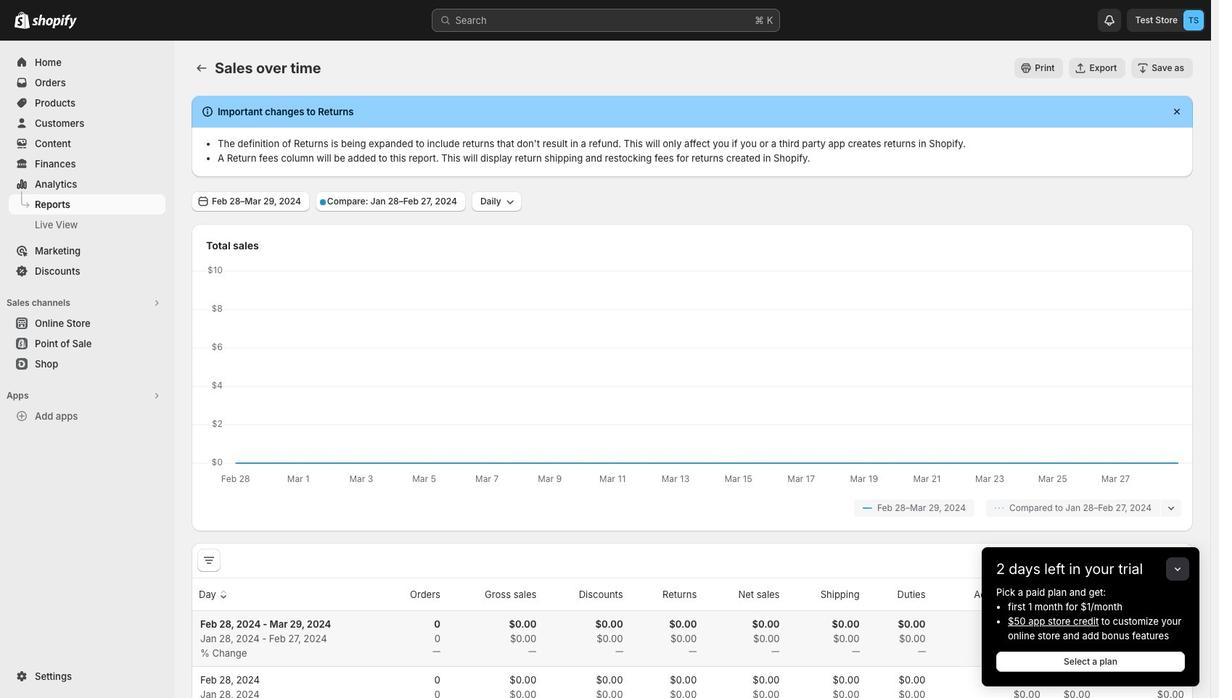 Task type: describe. For each thing, give the bounding box(es) containing it.
test store image
[[1184, 10, 1204, 30]]



Task type: vqa. For each thing, say whether or not it's contained in the screenshot.
'Search collections' Text Field
no



Task type: locate. For each thing, give the bounding box(es) containing it.
shopify image
[[15, 12, 30, 29]]

shopify image
[[32, 15, 77, 29]]



